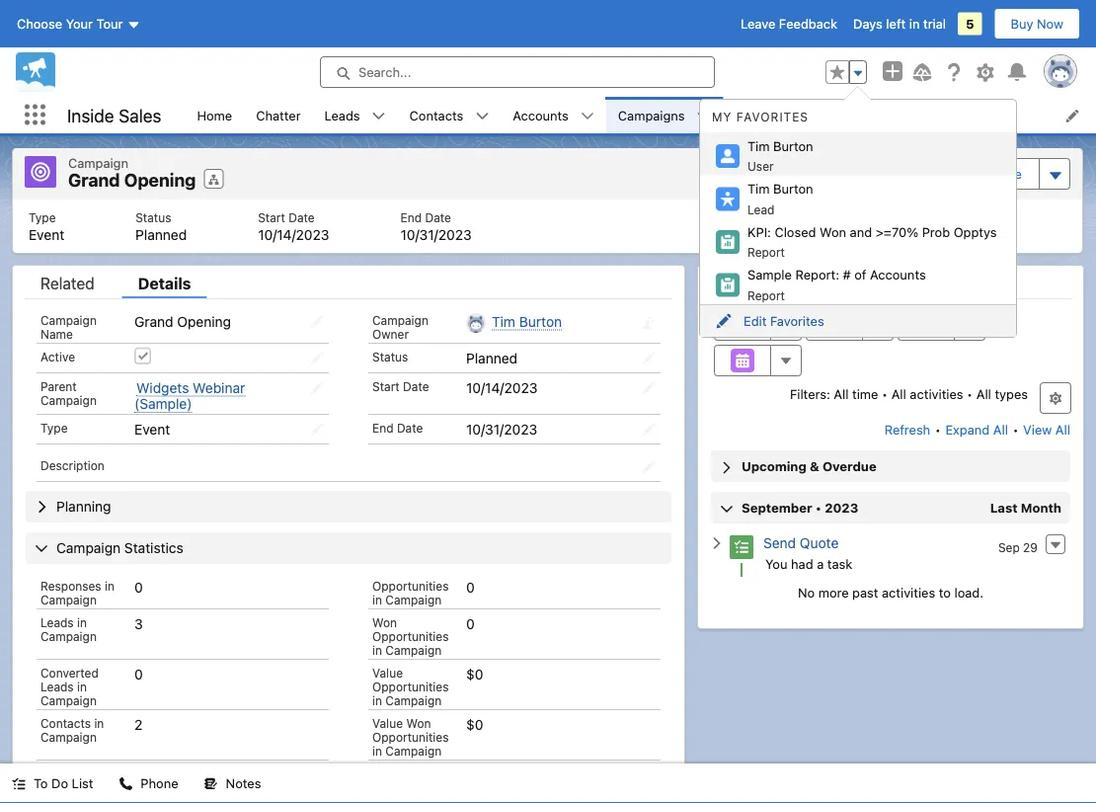 Task type: describe. For each thing, give the bounding box(es) containing it.
leave feedback
[[741, 16, 838, 31]]

leads in campaign
[[41, 616, 97, 643]]

pm inside , 9/29/2023, 3:23 pm
[[242, 786, 262, 803]]

0 for opportunities in campaign
[[466, 579, 475, 595]]

filters: all time • all activities • all types
[[790, 386, 1029, 401]]

text default image inside phone button
[[119, 777, 133, 791]]

refresh
[[885, 422, 931, 437]]

phone
[[141, 776, 178, 791]]

campaigns link
[[606, 97, 697, 133]]

modified
[[400, 767, 448, 781]]

time
[[853, 386, 879, 401]]

contacts link
[[398, 97, 476, 133]]

tim burton link for created by
[[160, 767, 230, 784]]

last modified by
[[372, 767, 448, 794]]

list inside button
[[837, 166, 858, 181]]

end date 10/31/2023
[[401, 211, 472, 243]]

1 vertical spatial activities
[[882, 585, 936, 600]]

tim inside tim burton lead
[[748, 181, 770, 196]]

sep
[[999, 540, 1020, 554]]

send quote
[[764, 535, 839, 552]]

status planned
[[136, 211, 187, 243]]

grand opening for campaign
[[68, 169, 196, 191]]

campaign inside responses in campaign
[[41, 593, 97, 607]]

won inside kpi: closed won and >=70% prob opptys report
[[820, 224, 847, 239]]

edit button
[[911, 159, 966, 188]]

end date
[[372, 421, 423, 435]]

start date
[[372, 379, 429, 393]]

view all link
[[1023, 414, 1072, 446]]

4 opportunities from the top
[[372, 730, 449, 744]]

and
[[850, 224, 873, 239]]

text default image left task icon
[[710, 537, 724, 550]]

parent campaign
[[41, 379, 97, 407]]

kpi:
[[748, 224, 771, 239]]

text default image for accounts
[[581, 109, 595, 123]]

chatter link
[[244, 97, 313, 133]]

grand for campaign
[[68, 169, 120, 191]]

campaign inside dropdown button
[[56, 540, 121, 556]]

2023
[[825, 500, 859, 515]]

all left time at the top
[[834, 386, 849, 401]]

1 vertical spatial 10/31/2023
[[466, 421, 538, 437]]

burton inside tim burton user
[[774, 138, 814, 153]]

in inside opportunities in campaign
[[372, 593, 382, 607]]

statistics
[[124, 540, 183, 556]]

start for start date
[[372, 379, 400, 393]]

3 opportunities from the top
[[372, 680, 449, 694]]

notes
[[226, 776, 261, 791]]

>=70%
[[876, 224, 919, 239]]

campaign inside value won opportunities in campaign
[[386, 744, 442, 758]]

leads link
[[313, 97, 372, 133]]

contacts for contacts
[[410, 108, 464, 123]]

campaign inside opportunities in campaign
[[386, 593, 442, 607]]

campaign down inside
[[68, 155, 128, 170]]

campaigns list item
[[606, 97, 723, 133]]

true image
[[134, 347, 151, 364]]

planning
[[56, 498, 111, 515]]

list for status
[[185, 97, 1097, 133]]

activity
[[726, 274, 785, 292]]

lead
[[748, 203, 775, 216]]

widgets
[[136, 379, 189, 396]]

refresh • expand all • view all
[[885, 422, 1071, 437]]

edit for edit favorites
[[744, 314, 767, 329]]

chatter
[[256, 108, 301, 123]]

campaign inside converted leads in campaign
[[41, 694, 97, 707]]

1 horizontal spatial event
[[134, 421, 170, 437]]

buy now button
[[994, 8, 1081, 40]]

campaign down related link in the top left of the page
[[41, 313, 97, 327]]

campaign up converted
[[41, 629, 97, 643]]

by inside 'last modified by'
[[372, 781, 387, 794]]

report inside sample report: # of accounts report
[[748, 288, 785, 302]]

home
[[197, 108, 232, 123]]

sample
[[748, 267, 792, 282]]

leave feedback link
[[741, 16, 838, 31]]

status for status planned
[[136, 211, 171, 225]]

text default image for leads
[[372, 109, 386, 123]]

5
[[966, 16, 975, 31]]

owner
[[372, 327, 409, 341]]

leads for leads in campaign
[[41, 616, 74, 629]]

buy now
[[1011, 16, 1064, 31]]

refresh button
[[884, 414, 932, 446]]

in inside value won opportunities in campaign
[[372, 744, 382, 758]]

in inside responses in campaign
[[105, 579, 115, 593]]

days
[[854, 16, 883, 31]]

my
[[712, 110, 732, 124]]

activity link
[[710, 274, 801, 298]]

delete button
[[968, 159, 1038, 188]]

burton inside tim burton lead
[[774, 181, 814, 196]]

date for end date
[[397, 421, 423, 435]]

upcoming
[[742, 459, 807, 474]]

0 vertical spatial 10/31/2023
[[401, 227, 472, 243]]

email
[[862, 166, 894, 181]]

text default image inside contacts list item
[[476, 109, 489, 123]]

edit favorites link
[[700, 305, 1017, 337]]

value won opportunities in campaign
[[372, 716, 449, 758]]

• left expand
[[935, 422, 941, 437]]

september  •  2023
[[742, 500, 859, 515]]

1 opportunities from the top
[[372, 579, 449, 593]]

in inside converted leads in campaign
[[77, 680, 87, 694]]

last for last modified by
[[372, 767, 396, 781]]

end for end date 10/31/2023
[[401, 211, 422, 225]]

send list email
[[802, 166, 894, 181]]

you had a task
[[766, 556, 853, 571]]

campaign inside value opportunities in campaign
[[386, 694, 442, 707]]

had
[[791, 556, 814, 571]]

opptys
[[954, 224, 997, 239]]

of
[[855, 267, 867, 282]]

related
[[41, 274, 95, 292]]

september
[[742, 500, 813, 515]]

start date 10/14/2023
[[258, 211, 330, 243]]

sales
[[119, 104, 161, 126]]

campaign statistics button
[[26, 533, 672, 564]]

quote
[[800, 535, 839, 552]]

planning button
[[26, 491, 672, 523]]

#
[[843, 267, 851, 282]]

notes button
[[192, 764, 273, 803]]

in inside value opportunities in campaign
[[372, 694, 382, 707]]

campaign inside the contacts in campaign
[[41, 730, 97, 744]]

task
[[828, 556, 853, 571]]

feedback
[[779, 16, 838, 31]]

, 9/29/2023, 3:23 pm
[[134, 767, 262, 803]]

favorites for edit favorites
[[771, 314, 825, 329]]

choose your tour
[[17, 16, 123, 31]]

name
[[41, 327, 73, 341]]

2 3:23 from the left
[[541, 786, 570, 803]]

tim burton lead
[[748, 181, 814, 216]]

campaign name
[[41, 313, 97, 341]]

to do list button
[[0, 764, 105, 803]]

search... button
[[320, 56, 715, 88]]

• right time at the top
[[882, 386, 888, 401]]

do
[[51, 776, 68, 791]]

date for end date 10/31/2023
[[425, 211, 451, 225]]



Task type: vqa. For each thing, say whether or not it's contained in the screenshot.
Converted Leads in Campaign
yes



Task type: locate. For each thing, give the bounding box(es) containing it.
contacts for contacts in campaign
[[41, 716, 91, 730]]

$0 for 2
[[466, 716, 484, 733]]

all right time at the top
[[892, 386, 907, 401]]

0 horizontal spatial tim burton
[[160, 767, 230, 783]]

in right left
[[910, 16, 920, 31]]

contacts list item
[[398, 97, 501, 133]]

text default image left my
[[697, 109, 711, 123]]

contacts down search...
[[410, 108, 464, 123]]

grand for campaign name
[[134, 313, 173, 329]]

0 vertical spatial grand
[[68, 169, 120, 191]]

0 horizontal spatial status
[[136, 211, 171, 225]]

won left and
[[820, 224, 847, 239]]

choose
[[17, 16, 62, 31]]

value down won opportunities in campaign
[[372, 666, 403, 680]]

1 vertical spatial type
[[41, 421, 68, 435]]

text default image left the ,
[[204, 777, 218, 791]]

tim burton for campaign owner
[[492, 313, 562, 329]]

grand
[[68, 169, 120, 191], [134, 313, 173, 329]]

edit for edit
[[927, 166, 950, 181]]

leads inside list item
[[325, 108, 360, 123]]

all
[[834, 386, 849, 401], [892, 386, 907, 401], [977, 386, 992, 401], [994, 422, 1009, 437], [1056, 422, 1071, 437]]

opening down details link
[[177, 313, 231, 329]]

filters:
[[790, 386, 831, 401]]

event up related
[[29, 227, 64, 243]]

report down sample
[[748, 288, 785, 302]]

grand opening up status planned
[[68, 169, 196, 191]]

no
[[798, 585, 815, 600]]

campaign owner
[[372, 313, 429, 341]]

grand opening for campaign name
[[134, 313, 231, 329]]

&
[[810, 459, 820, 474]]

0 horizontal spatial 9/29/2023,
[[134, 786, 205, 803]]

0 horizontal spatial list
[[72, 776, 93, 791]]

in up value won opportunities in campaign
[[372, 694, 382, 707]]

last for last month
[[991, 500, 1018, 515]]

0 vertical spatial accounts
[[513, 108, 569, 123]]

1 vertical spatial tim burton link
[[160, 767, 230, 784]]

value for 2
[[372, 716, 403, 730]]

prob
[[923, 224, 951, 239]]

1 vertical spatial opening
[[177, 313, 231, 329]]

0 vertical spatial contacts
[[410, 108, 464, 123]]

2 vertical spatial won
[[406, 716, 431, 730]]

date inside end date 10/31/2023
[[425, 211, 451, 225]]

task image
[[730, 536, 754, 559]]

parent
[[41, 379, 77, 393]]

start inside start date 10/14/2023
[[258, 211, 285, 225]]

1 vertical spatial start
[[372, 379, 400, 393]]

type up related
[[29, 211, 56, 225]]

0 horizontal spatial accounts
[[513, 108, 569, 123]]

0 vertical spatial list
[[837, 166, 858, 181]]

contacts inside the contacts in campaign
[[41, 716, 91, 730]]

list
[[185, 97, 1097, 133], [13, 199, 1083, 253]]

0 vertical spatial last
[[991, 500, 1018, 515]]

edit inside the edit button
[[927, 166, 950, 181]]

0 horizontal spatial tim burton link
[[160, 767, 230, 784]]

by right created
[[88, 767, 102, 781]]

send up you
[[764, 535, 796, 552]]

end inside end date 10/31/2023
[[401, 211, 422, 225]]

• up expand
[[967, 386, 973, 401]]

1 horizontal spatial send
[[802, 166, 833, 181]]

2 opportunities from the top
[[372, 629, 449, 643]]

0
[[134, 579, 143, 595], [466, 579, 475, 595], [466, 616, 475, 632], [134, 666, 143, 682]]

0 horizontal spatial 10/14/2023
[[258, 227, 330, 243]]

9/29/2023, inside , 9/29/2023, 3:23 pm
[[134, 786, 205, 803]]

1 vertical spatial report
[[748, 288, 785, 302]]

2 pm from the left
[[574, 786, 594, 803]]

0 vertical spatial opening
[[124, 169, 196, 191]]

text default image left 'to'
[[12, 777, 26, 791]]

0 horizontal spatial contacts
[[41, 716, 91, 730]]

text default image
[[476, 109, 489, 123], [710, 537, 724, 550], [12, 777, 26, 791], [204, 777, 218, 791]]

by left modified
[[372, 781, 387, 794]]

leads inside leads in campaign
[[41, 616, 74, 629]]

1 vertical spatial list
[[72, 776, 93, 791]]

report inside kpi: closed won and >=70% prob opptys report
[[748, 246, 785, 259]]

in down responses in campaign
[[77, 616, 87, 629]]

user
[[748, 160, 774, 173]]

edit favorites
[[744, 314, 825, 329]]

0 right won opportunities in campaign
[[466, 616, 475, 632]]

load.
[[955, 585, 984, 600]]

opportunities down opportunities in campaign
[[372, 629, 449, 643]]

overdue
[[823, 459, 877, 474]]

0 horizontal spatial pm
[[242, 786, 262, 803]]

campaign statistics
[[56, 540, 183, 556]]

0 for responses in campaign
[[134, 579, 143, 595]]

campaign down active
[[41, 393, 97, 407]]

in inside leads in campaign
[[77, 616, 87, 629]]

opportunities up value won opportunities in campaign
[[372, 680, 449, 694]]

accounts right of on the top right of page
[[871, 267, 926, 282]]

your
[[66, 16, 93, 31]]

campaign up value opportunities in campaign
[[386, 643, 442, 657]]

responses
[[41, 579, 101, 593]]

last left month
[[991, 500, 1018, 515]]

text default image down search... button on the top of the page
[[476, 109, 489, 123]]

1 horizontal spatial list
[[837, 166, 858, 181]]

leads up the contacts in campaign
[[41, 680, 74, 694]]

send up tim burton lead
[[802, 166, 833, 181]]

(sample)
[[134, 396, 192, 412]]

tim burton link for campaign owner
[[492, 313, 562, 330]]

last left modified
[[372, 767, 396, 781]]

in left 2
[[94, 716, 104, 730]]

$0 for 0
[[466, 666, 484, 682]]

• left view
[[1013, 422, 1019, 437]]

grand up true image
[[134, 313, 173, 329]]

kpi: closed won and >=70% prob opptys report
[[748, 224, 997, 259]]

text default image left phone
[[119, 777, 133, 791]]

send quote link
[[764, 535, 839, 552]]

1 vertical spatial status
[[372, 350, 408, 364]]

1 horizontal spatial 10/14/2023
[[466, 379, 538, 396]]

created by
[[41, 767, 102, 781]]

opportunities up won opportunities in campaign
[[372, 579, 449, 593]]

status up details
[[136, 211, 171, 225]]

1 vertical spatial won
[[372, 616, 397, 629]]

1 horizontal spatial planned
[[466, 350, 518, 366]]

contacts
[[410, 108, 464, 123], [41, 716, 91, 730]]

1 vertical spatial last
[[372, 767, 396, 781]]

1 pm from the left
[[242, 786, 262, 803]]

opening up status planned
[[124, 169, 196, 191]]

text default image down search...
[[372, 109, 386, 123]]

campaign up created by
[[41, 730, 97, 744]]

expand
[[946, 422, 990, 437]]

date
[[289, 211, 315, 225], [425, 211, 451, 225], [403, 379, 429, 393], [397, 421, 423, 435]]

leads inside converted leads in campaign
[[41, 680, 74, 694]]

1 horizontal spatial tim burton
[[492, 313, 562, 329]]

value down value opportunities in campaign
[[372, 716, 403, 730]]

text default image for campaigns
[[697, 109, 711, 123]]

favorites for my favorites
[[737, 110, 809, 124]]

date for start date
[[403, 379, 429, 393]]

phone button
[[107, 764, 190, 803]]

all right expand
[[994, 422, 1009, 437]]

in up value opportunities in campaign
[[372, 643, 382, 657]]

0 for converted leads in campaign
[[134, 666, 143, 682]]

leads down responses in campaign
[[41, 616, 74, 629]]

in up 'last modified by'
[[372, 744, 382, 758]]

0 horizontal spatial send
[[764, 535, 796, 552]]

1 vertical spatial favorites
[[771, 314, 825, 329]]

0 horizontal spatial won
[[372, 616, 397, 629]]

0 vertical spatial start
[[258, 211, 285, 225]]

trial
[[924, 16, 946, 31]]

converted leads in campaign
[[41, 666, 99, 707]]

favorites
[[737, 110, 809, 124], [771, 314, 825, 329]]

delete
[[984, 166, 1023, 181]]

status down owner
[[372, 350, 408, 364]]

burton
[[774, 138, 814, 153], [774, 181, 814, 196], [519, 313, 562, 329], [187, 767, 230, 783]]

$0 right value opportunities in campaign
[[466, 666, 484, 682]]

1 vertical spatial edit
[[744, 314, 767, 329]]

tim burton for created by
[[160, 767, 230, 783]]

1 horizontal spatial accounts
[[871, 267, 926, 282]]

edit up the prob
[[927, 166, 950, 181]]

campaign down converted
[[41, 694, 97, 707]]

group
[[826, 60, 867, 84]]

leads for leads
[[325, 108, 360, 123]]

0 vertical spatial list
[[185, 97, 1097, 133]]

search...
[[359, 65, 411, 80]]

0 down 3
[[134, 666, 143, 682]]

text default image inside "leads" list item
[[372, 109, 386, 123]]

won inside value won opportunities in campaign
[[406, 716, 431, 730]]

list inside button
[[72, 776, 93, 791]]

type for type event
[[29, 211, 56, 225]]

1 horizontal spatial grand
[[134, 313, 173, 329]]

1 vertical spatial $0
[[466, 716, 484, 733]]

campaign up won opportunities in campaign
[[386, 593, 442, 607]]

status for status
[[372, 350, 408, 364]]

activities up refresh button
[[910, 386, 964, 401]]

0 vertical spatial value
[[372, 666, 403, 680]]

accounts list item
[[501, 97, 606, 133]]

0 vertical spatial event
[[29, 227, 64, 243]]

0 vertical spatial 10/14/2023
[[258, 227, 330, 243]]

leads list item
[[313, 97, 398, 133]]

contacts inside contacts link
[[410, 108, 464, 123]]

2 value from the top
[[372, 716, 403, 730]]

campaign up value won opportunities in campaign
[[386, 694, 442, 707]]

0 vertical spatial $0
[[466, 666, 484, 682]]

value for 0
[[372, 666, 403, 680]]

text default image inside to do list button
[[12, 777, 26, 791]]

won down value opportunities in campaign
[[406, 716, 431, 730]]

campaign up leads in campaign
[[41, 593, 97, 607]]

1 horizontal spatial status
[[372, 350, 408, 364]]

upcoming & overdue
[[742, 459, 877, 474]]

1 horizontal spatial end
[[401, 211, 422, 225]]

all right view
[[1056, 422, 1071, 437]]

1 vertical spatial tim burton
[[160, 767, 230, 783]]

leave
[[741, 16, 776, 31]]

list right do
[[72, 776, 93, 791]]

• left 2023
[[816, 500, 822, 515]]

grand opening down details link
[[134, 313, 231, 329]]

responses in campaign
[[41, 579, 115, 607]]

0 horizontal spatial end
[[372, 421, 394, 435]]

in up the contacts in campaign
[[77, 680, 87, 694]]

list for description
[[13, 199, 1083, 253]]

text default image inside accounts list item
[[581, 109, 595, 123]]

accounts inside sample report: # of accounts report
[[871, 267, 926, 282]]

1 vertical spatial event
[[134, 421, 170, 437]]

$0 right value won opportunities in campaign
[[466, 716, 484, 733]]

date for start date 10/14/2023
[[289, 211, 315, 225]]

opening
[[124, 169, 196, 191], [177, 313, 231, 329]]

view
[[1024, 422, 1053, 437]]

1 horizontal spatial pm
[[574, 786, 594, 803]]

value inside value won opportunities in campaign
[[372, 716, 403, 730]]

text default image
[[372, 109, 386, 123], [581, 109, 595, 123], [697, 109, 711, 123], [119, 777, 133, 791]]

accounts down search... button on the top of the page
[[513, 108, 569, 123]]

opportunities
[[372, 579, 449, 593], [372, 629, 449, 643], [372, 680, 449, 694], [372, 730, 449, 744]]

won inside won opportunities in campaign
[[372, 616, 397, 629]]

1 vertical spatial grand opening
[[134, 313, 231, 329]]

0 horizontal spatial by
[[88, 767, 102, 781]]

0 horizontal spatial last
[[372, 767, 396, 781]]

3:23 inside , 9/29/2023, 3:23 pm
[[209, 786, 238, 803]]

widgets webinar (sample) link
[[134, 379, 245, 413]]

1 vertical spatial list
[[13, 199, 1083, 253]]

last inside 'last modified by'
[[372, 767, 396, 781]]

inside sales
[[67, 104, 161, 126]]

send for send quote
[[764, 535, 796, 552]]

$0
[[466, 666, 484, 682], [466, 716, 484, 733]]

status
[[136, 211, 171, 225], [372, 350, 408, 364]]

in right responses
[[105, 579, 115, 593]]

related link
[[25, 274, 110, 298]]

0 vertical spatial tim burton
[[492, 313, 562, 329]]

in up won opportunities in campaign
[[372, 593, 382, 607]]

2 $0 from the top
[[466, 716, 484, 733]]

1 horizontal spatial start
[[372, 379, 400, 393]]

details
[[138, 274, 191, 292]]

0 vertical spatial status
[[136, 211, 171, 225]]

3
[[134, 616, 143, 632]]

0 horizontal spatial start
[[258, 211, 285, 225]]

1 $0 from the top
[[466, 666, 484, 682]]

value opportunities in campaign
[[372, 666, 449, 707]]

1 vertical spatial planned
[[466, 350, 518, 366]]

0 horizontal spatial edit
[[744, 314, 767, 329]]

text default image inside notes button
[[204, 777, 218, 791]]

event down "(sample)" on the left of page
[[134, 421, 170, 437]]

1 horizontal spatial 3:23
[[541, 786, 570, 803]]

1 value from the top
[[372, 666, 403, 680]]

2 9/29/2023, from the left
[[466, 786, 537, 803]]

favorites up tim burton user
[[737, 110, 809, 124]]

2 vertical spatial leads
[[41, 680, 74, 694]]

,
[[232, 767, 236, 783]]

0 horizontal spatial grand
[[68, 169, 120, 191]]

end for end date
[[372, 421, 394, 435]]

list containing event
[[13, 199, 1083, 253]]

text default image inside campaigns "list item"
[[697, 109, 711, 123]]

tim inside tim burton user
[[748, 138, 770, 153]]

1 horizontal spatial contacts
[[410, 108, 464, 123]]

1 3:23 from the left
[[209, 786, 238, 803]]

no more past activities to load. status
[[710, 585, 1072, 600]]

type for type
[[41, 421, 68, 435]]

in inside won opportunities in campaign
[[372, 643, 382, 657]]

all left types
[[977, 386, 992, 401]]

0 vertical spatial leads
[[325, 108, 360, 123]]

0 right opportunities in campaign
[[466, 579, 475, 595]]

10/14/2023
[[258, 227, 330, 243], [466, 379, 538, 396]]

0 vertical spatial send
[[802, 166, 833, 181]]

grand down inside
[[68, 169, 120, 191]]

1 9/29/2023, from the left
[[134, 786, 205, 803]]

to
[[34, 776, 48, 791]]

edit down 'activity' link
[[744, 314, 767, 329]]

1 vertical spatial accounts
[[871, 267, 926, 282]]

10/31/2023
[[401, 227, 472, 243], [466, 421, 538, 437]]

0 vertical spatial favorites
[[737, 110, 809, 124]]

1 vertical spatial contacts
[[41, 716, 91, 730]]

1 horizontal spatial tim burton link
[[492, 313, 562, 330]]

leads down search...
[[325, 108, 360, 123]]

9/29/2023, 3:23 pm
[[466, 786, 594, 803]]

tim
[[748, 138, 770, 153], [748, 181, 770, 196], [492, 313, 516, 329], [160, 767, 184, 783]]

report down kpi:
[[748, 246, 785, 259]]

start for start date 10/14/2023
[[258, 211, 285, 225]]

1 vertical spatial value
[[372, 716, 403, 730]]

activities left to
[[882, 585, 936, 600]]

1 horizontal spatial by
[[372, 781, 387, 794]]

more
[[819, 585, 849, 600]]

campaign up responses
[[56, 540, 121, 556]]

opportunities up modified
[[372, 730, 449, 744]]

list box containing tim burton
[[700, 102, 1017, 304]]

text default image left campaigns
[[581, 109, 595, 123]]

1 vertical spatial grand
[[134, 313, 173, 329]]

a
[[817, 556, 824, 571]]

converted
[[41, 666, 99, 680]]

edit
[[927, 166, 950, 181], [744, 314, 767, 329]]

list box
[[700, 102, 1017, 304]]

0 up 3
[[134, 579, 143, 595]]

contacts in campaign
[[41, 716, 104, 744]]

campaigns
[[618, 108, 685, 123]]

pm
[[242, 786, 262, 803], [574, 786, 594, 803]]

created
[[41, 767, 85, 781]]

campaign inside won opportunities in campaign
[[386, 643, 442, 657]]

opening for campaign
[[124, 169, 196, 191]]

send inside button
[[802, 166, 833, 181]]

accounts inside "link"
[[513, 108, 569, 123]]

status inside status planned
[[136, 211, 171, 225]]

campaign up start date at top
[[372, 313, 429, 327]]

send for send list email
[[802, 166, 833, 181]]

favorites inside 'link'
[[771, 314, 825, 329]]

0 vertical spatial planned
[[136, 227, 187, 243]]

in inside the contacts in campaign
[[94, 716, 104, 730]]

1 vertical spatial end
[[372, 421, 394, 435]]

type inside the type event
[[29, 211, 56, 225]]

last
[[991, 500, 1018, 515], [372, 767, 396, 781]]

left
[[887, 16, 906, 31]]

1 horizontal spatial won
[[406, 716, 431, 730]]

0 for won opportunities in campaign
[[466, 616, 475, 632]]

2 horizontal spatial won
[[820, 224, 847, 239]]

1 horizontal spatial last
[[991, 500, 1018, 515]]

expand all button
[[945, 414, 1010, 446]]

value inside value opportunities in campaign
[[372, 666, 403, 680]]

to do list
[[34, 776, 93, 791]]

0 vertical spatial report
[[748, 246, 785, 259]]

buy
[[1011, 16, 1034, 31]]

tim burton
[[492, 313, 562, 329], [160, 767, 230, 783]]

1 vertical spatial 10/14/2023
[[466, 379, 538, 396]]

0 vertical spatial end
[[401, 211, 422, 225]]

edit inside edit favorites 'link'
[[744, 314, 767, 329]]

won down opportunities in campaign
[[372, 616, 397, 629]]

list left 'email'
[[837, 166, 858, 181]]

0 vertical spatial grand opening
[[68, 169, 196, 191]]

0 vertical spatial activities
[[910, 386, 964, 401]]

accounts link
[[501, 97, 581, 133]]

type down 'parent campaign'
[[41, 421, 68, 435]]

favorites down report:
[[771, 314, 825, 329]]

choose your tour button
[[16, 8, 142, 40]]

29
[[1024, 540, 1038, 554]]

0 horizontal spatial 3:23
[[209, 786, 238, 803]]

list containing home
[[185, 97, 1097, 133]]

sep 29
[[999, 540, 1038, 554]]

date inside start date 10/14/2023
[[289, 211, 315, 225]]

9/29/2023,
[[134, 786, 205, 803], [466, 786, 537, 803]]

0 horizontal spatial event
[[29, 227, 64, 243]]

0 vertical spatial tim burton link
[[492, 313, 562, 330]]

report:
[[796, 267, 840, 282]]

0 horizontal spatial planned
[[136, 227, 187, 243]]

1 horizontal spatial edit
[[927, 166, 950, 181]]

opening for campaign name
[[177, 313, 231, 329]]

won opportunities in campaign
[[372, 616, 449, 657]]

0 vertical spatial won
[[820, 224, 847, 239]]

1 vertical spatial send
[[764, 535, 796, 552]]

1 horizontal spatial 9/29/2023,
[[466, 786, 537, 803]]

0 vertical spatial type
[[29, 211, 56, 225]]

2 report from the top
[[748, 288, 785, 302]]

campaign up modified
[[386, 744, 442, 758]]

contacts down converted leads in campaign
[[41, 716, 91, 730]]

in
[[910, 16, 920, 31], [105, 579, 115, 593], [372, 593, 382, 607], [77, 616, 87, 629], [372, 643, 382, 657], [77, 680, 87, 694], [372, 694, 382, 707], [94, 716, 104, 730], [372, 744, 382, 758]]

1 report from the top
[[748, 246, 785, 259]]

1 vertical spatial leads
[[41, 616, 74, 629]]

0 vertical spatial edit
[[927, 166, 950, 181]]



